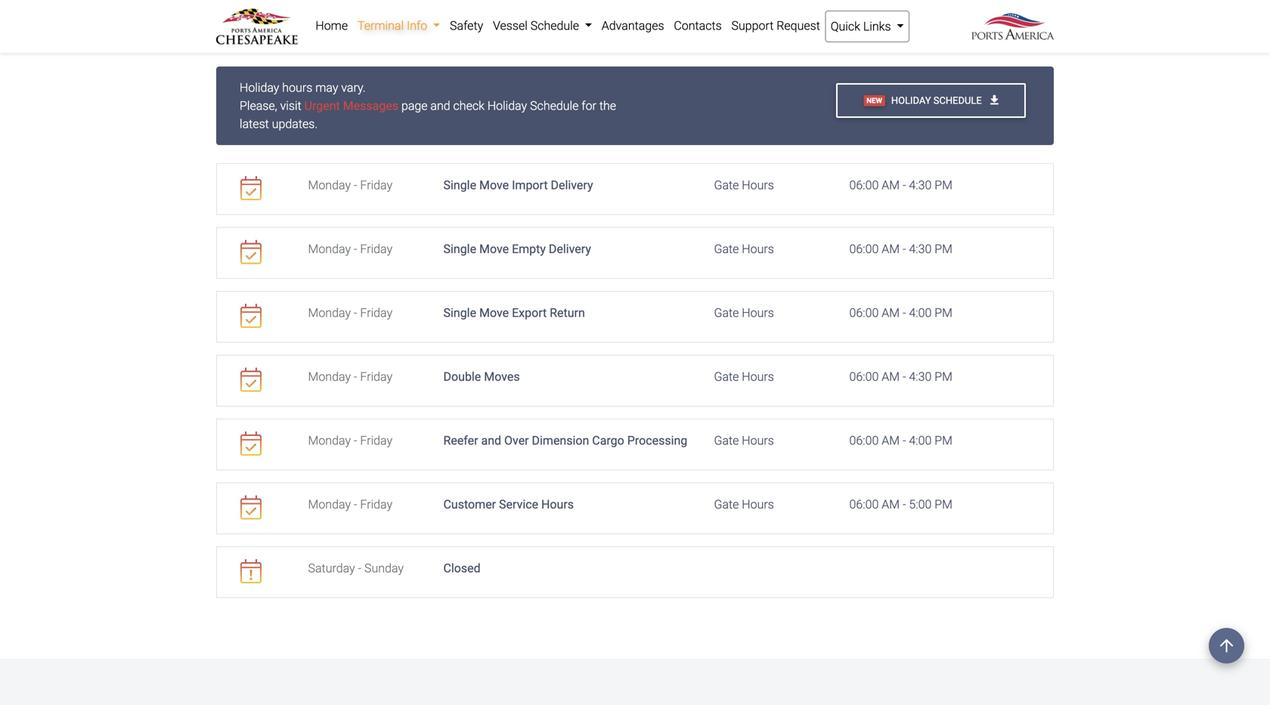 Task type: describe. For each thing, give the bounding box(es) containing it.
06:00 am - 4:30 pm for empty
[[849, 242, 953, 256]]

messages
[[343, 99, 399, 113]]

contacts link
[[669, 11, 727, 41]]

holiday for holiday hours may vary. please, visit urgent messages
[[240, 81, 279, 95]]

support
[[732, 19, 774, 33]]

single for single move import delivery
[[443, 178, 476, 192]]

terminal info link
[[353, 11, 445, 41]]

check
[[453, 99, 485, 113]]

move for export
[[479, 306, 509, 320]]

support request link
[[727, 11, 825, 41]]

pm for single move empty delivery
[[935, 242, 953, 256]]

friday for single move empty delivery
[[360, 242, 392, 256]]

cargo
[[592, 434, 624, 448]]

for
[[582, 99, 597, 113]]

gate hours for customer service hours
[[714, 498, 774, 512]]

gate for double moves
[[714, 370, 739, 384]]

hours
[[282, 81, 312, 95]]

request
[[777, 19, 820, 33]]

monday - friday for double moves
[[308, 370, 392, 384]]

dimension
[[532, 434, 589, 448]]

4:30 for import
[[909, 178, 932, 192]]

friday for reefer and over dimension cargo processing
[[360, 434, 392, 448]]

06:00 am - 5:00 pm
[[849, 498, 953, 512]]

customer service hours
[[443, 498, 574, 512]]

monday - friday for single move export return
[[308, 306, 392, 320]]

tab panel containing holiday hours may vary.
[[216, 67, 1054, 599]]

double moves
[[443, 370, 520, 384]]

single move empty delivery
[[443, 242, 591, 256]]

move for empty
[[479, 242, 509, 256]]

friday for double moves
[[360, 370, 392, 384]]

monday for customer service hours
[[308, 498, 351, 512]]

3 4:30 from the top
[[909, 370, 932, 384]]

customer
[[443, 498, 496, 512]]

am for single move empty delivery
[[882, 242, 900, 256]]

please,
[[240, 99, 277, 113]]

and for reefer
[[481, 434, 501, 448]]

06:00 for double moves
[[849, 370, 879, 384]]

am for customer service hours
[[882, 498, 900, 512]]

info
[[407, 19, 427, 33]]

monday - friday for reefer and over dimension cargo processing
[[308, 434, 392, 448]]

gate for reefer and over dimension cargo processing
[[714, 434, 739, 448]]

4:00 for single move export return
[[909, 306, 932, 320]]

hours for single move empty delivery
[[742, 242, 774, 256]]

gate hours for double moves
[[714, 370, 774, 384]]

links
[[863, 19, 891, 34]]

hours for single move import delivery
[[742, 178, 774, 192]]

and for page
[[431, 99, 450, 113]]

monday - friday for single move empty delivery
[[308, 242, 392, 256]]

hours for double moves
[[742, 370, 774, 384]]

home link
[[311, 11, 353, 41]]

gate for single move empty delivery
[[714, 242, 739, 256]]

service
[[499, 498, 538, 512]]

friday for single move export return
[[360, 306, 392, 320]]

delivery for single move import delivery
[[551, 178, 593, 192]]

schedule inside page and check holiday schedule for the latest updates.
[[530, 99, 579, 113]]

am for single move export return
[[882, 306, 900, 320]]

am for reefer and over dimension cargo processing
[[882, 434, 900, 448]]

go to top image
[[1209, 628, 1245, 664]]

quick links
[[831, 19, 894, 34]]

terminal info
[[358, 19, 430, 33]]

single move import delivery
[[443, 178, 593, 192]]

page
[[401, 99, 428, 113]]

gate hours for reefer and over dimension cargo processing
[[714, 434, 774, 448]]

4:00 for reefer and over dimension cargo processing
[[909, 434, 932, 448]]

06:00 for single move empty delivery
[[849, 242, 879, 256]]

06:00 for reefer and over dimension cargo processing
[[849, 434, 879, 448]]

urgent
[[304, 99, 340, 113]]

advantages
[[602, 19, 664, 33]]



Task type: vqa. For each thing, say whether or not it's contained in the screenshot.
Availability associated with Container Availability
no



Task type: locate. For each thing, give the bounding box(es) containing it.
schedule left arrow alt to bottom image
[[934, 95, 982, 106]]

move left empty
[[479, 242, 509, 256]]

3 friday from the top
[[360, 306, 392, 320]]

urgent messages link
[[304, 99, 399, 113]]

monday for single move export return
[[308, 306, 351, 320]]

0 vertical spatial 06:00 am - 4:00 pm
[[849, 306, 953, 320]]

2 vertical spatial move
[[479, 306, 509, 320]]

2 monday from the top
[[308, 242, 351, 256]]

1 vertical spatial move
[[479, 242, 509, 256]]

sunday
[[364, 561, 404, 576]]

4:00
[[909, 306, 932, 320], [909, 434, 932, 448]]

gate hours for single move empty delivery
[[714, 242, 774, 256]]

2 pm from the top
[[935, 242, 953, 256]]

3 06:00 from the top
[[849, 306, 879, 320]]

6 am from the top
[[882, 498, 900, 512]]

quick
[[831, 19, 860, 34]]

2 4:30 from the top
[[909, 242, 932, 256]]

3 gate from the top
[[714, 306, 739, 320]]

6 06:00 from the top
[[849, 498, 879, 512]]

return
[[550, 306, 585, 320]]

1 gate hours from the top
[[714, 178, 774, 192]]

friday for customer service hours
[[360, 498, 392, 512]]

2 06:00 am - 4:30 pm from the top
[[849, 242, 953, 256]]

5 monday from the top
[[308, 434, 351, 448]]

support request
[[732, 19, 820, 33]]

2 vertical spatial single
[[443, 306, 476, 320]]

and
[[431, 99, 450, 113], [481, 434, 501, 448]]

holiday for holiday schedule
[[891, 95, 931, 106]]

visit
[[280, 99, 301, 113]]

3 am from the top
[[882, 306, 900, 320]]

2 single from the top
[[443, 242, 476, 256]]

single left empty
[[443, 242, 476, 256]]

double
[[443, 370, 481, 384]]

holiday up "please,"
[[240, 81, 279, 95]]

06:00 for single move import delivery
[[849, 178, 879, 192]]

delivery for single move empty delivery
[[549, 242, 591, 256]]

moves
[[484, 370, 520, 384]]

5 pm from the top
[[935, 434, 953, 448]]

saturday - sunday
[[308, 561, 404, 576]]

0 vertical spatial single
[[443, 178, 476, 192]]

1 horizontal spatial and
[[481, 434, 501, 448]]

3 06:00 am - 4:30 pm from the top
[[849, 370, 953, 384]]

schedule
[[531, 19, 579, 33], [934, 95, 982, 106], [530, 99, 579, 113]]

vary.
[[341, 81, 366, 95]]

5 am from the top
[[882, 434, 900, 448]]

gate for single move export return
[[714, 306, 739, 320]]

pm for single move import delivery
[[935, 178, 953, 192]]

tab list
[[222, 0, 1055, 24]]

gate hours for single move export return
[[714, 306, 774, 320]]

schedule for vessel
[[531, 19, 579, 33]]

06:00 am - 4:00 pm
[[849, 306, 953, 320], [849, 434, 953, 448]]

2 move from the top
[[479, 242, 509, 256]]

holiday
[[240, 81, 279, 95], [891, 95, 931, 106], [488, 99, 527, 113]]

1 06:00 am - 4:00 pm from the top
[[849, 306, 953, 320]]

tab panel
[[216, 67, 1054, 599]]

friday for single move import delivery
[[360, 178, 392, 192]]

1 4:30 from the top
[[909, 178, 932, 192]]

hours for customer service hours
[[742, 498, 774, 512]]

delivery
[[551, 178, 593, 192], [549, 242, 591, 256]]

06:00 for single move export return
[[849, 306, 879, 320]]

2 06:00 from the top
[[849, 242, 879, 256]]

0 horizontal spatial and
[[431, 99, 450, 113]]

2 vertical spatial 4:30
[[909, 370, 932, 384]]

1 vertical spatial delivery
[[549, 242, 591, 256]]

1 vertical spatial 4:30
[[909, 242, 932, 256]]

monday
[[308, 178, 351, 192], [308, 242, 351, 256], [308, 306, 351, 320], [308, 370, 351, 384], [308, 434, 351, 448], [308, 498, 351, 512]]

1 pm from the top
[[935, 178, 953, 192]]

safety link
[[445, 11, 488, 41]]

hours for single move export return
[[742, 306, 774, 320]]

gate for customer service hours
[[714, 498, 739, 512]]

hours for reefer and over dimension cargo processing
[[742, 434, 774, 448]]

pm for single move export return
[[935, 306, 953, 320]]

reefer
[[443, 434, 478, 448]]

am
[[882, 178, 900, 192], [882, 242, 900, 256], [882, 306, 900, 320], [882, 370, 900, 384], [882, 434, 900, 448], [882, 498, 900, 512]]

5 monday - friday from the top
[[308, 434, 392, 448]]

5 friday from the top
[[360, 434, 392, 448]]

vessel schedule link
[[488, 11, 597, 41]]

1 vertical spatial and
[[481, 434, 501, 448]]

pm for customer service hours
[[935, 498, 953, 512]]

-
[[354, 178, 357, 192], [903, 178, 906, 192], [354, 242, 357, 256], [903, 242, 906, 256], [354, 306, 357, 320], [903, 306, 906, 320], [354, 370, 357, 384], [903, 370, 906, 384], [354, 434, 357, 448], [903, 434, 906, 448], [354, 498, 357, 512], [903, 498, 906, 512], [358, 561, 362, 576]]

2 gate hours from the top
[[714, 242, 774, 256]]

monday for single move empty delivery
[[308, 242, 351, 256]]

4 am from the top
[[882, 370, 900, 384]]

updates.
[[272, 117, 318, 131]]

1 monday from the top
[[308, 178, 351, 192]]

and left over
[[481, 434, 501, 448]]

and right page at the top left
[[431, 99, 450, 113]]

monday - friday for single move import delivery
[[308, 178, 392, 192]]

move for import
[[479, 178, 509, 192]]

single move export return
[[443, 306, 585, 320]]

pm for double moves
[[935, 370, 953, 384]]

6 pm from the top
[[935, 498, 953, 512]]

export
[[512, 306, 547, 320]]

2 vertical spatial 06:00 am - 4:30 pm
[[849, 370, 953, 384]]

holiday right new
[[891, 95, 931, 106]]

06:00 am - 4:00 pm for single move export return
[[849, 306, 953, 320]]

06:00 am - 4:30 pm for import
[[849, 178, 953, 192]]

5 gate hours from the top
[[714, 434, 774, 448]]

1 vertical spatial 4:00
[[909, 434, 932, 448]]

holiday inside page and check holiday schedule for the latest updates.
[[488, 99, 527, 113]]

1 vertical spatial single
[[443, 242, 476, 256]]

monday - friday for customer service hours
[[308, 498, 392, 512]]

am for single move import delivery
[[882, 178, 900, 192]]

2 4:00 from the top
[[909, 434, 932, 448]]

vessel
[[493, 19, 528, 33]]

0 vertical spatial 4:00
[[909, 306, 932, 320]]

3 monday - friday from the top
[[308, 306, 392, 320]]

reefer and over dimension cargo processing
[[443, 434, 687, 448]]

gate for single move import delivery
[[714, 178, 739, 192]]

2 horizontal spatial holiday
[[891, 95, 931, 106]]

delivery right empty
[[549, 242, 591, 256]]

page and check holiday schedule for the latest updates.
[[240, 99, 616, 131]]

1 vertical spatial 06:00 am - 4:00 pm
[[849, 434, 953, 448]]

6 monday - friday from the top
[[308, 498, 392, 512]]

monday for reefer and over dimension cargo processing
[[308, 434, 351, 448]]

holiday inside holiday hours may vary. please, visit urgent messages
[[240, 81, 279, 95]]

contacts
[[674, 19, 722, 33]]

hours
[[742, 178, 774, 192], [742, 242, 774, 256], [742, 306, 774, 320], [742, 370, 774, 384], [742, 434, 774, 448], [541, 498, 574, 512], [742, 498, 774, 512]]

the
[[599, 99, 616, 113]]

single for single move empty delivery
[[443, 242, 476, 256]]

am for double moves
[[882, 370, 900, 384]]

0 vertical spatial move
[[479, 178, 509, 192]]

3 pm from the top
[[935, 306, 953, 320]]

0 vertical spatial and
[[431, 99, 450, 113]]

0 vertical spatial 4:30
[[909, 178, 932, 192]]

delivery right import
[[551, 178, 593, 192]]

1 move from the top
[[479, 178, 509, 192]]

processing
[[627, 434, 687, 448]]

holiday right check
[[488, 99, 527, 113]]

pm
[[935, 178, 953, 192], [935, 242, 953, 256], [935, 306, 953, 320], [935, 370, 953, 384], [935, 434, 953, 448], [935, 498, 953, 512]]

1 monday - friday from the top
[[308, 178, 392, 192]]

new
[[867, 96, 882, 105]]

schedule right vessel
[[531, 19, 579, 33]]

3 single from the top
[[443, 306, 476, 320]]

3 move from the top
[[479, 306, 509, 320]]

pm for reefer and over dimension cargo processing
[[935, 434, 953, 448]]

6 friday from the top
[[360, 498, 392, 512]]

latest
[[240, 117, 269, 131]]

gate hours
[[714, 178, 774, 192], [714, 242, 774, 256], [714, 306, 774, 320], [714, 370, 774, 384], [714, 434, 774, 448], [714, 498, 774, 512]]

arrow alt to bottom image
[[990, 95, 999, 106]]

6 monday from the top
[[308, 498, 351, 512]]

holiday hours may vary. please, visit urgent messages
[[240, 81, 399, 113]]

1 06:00 from the top
[[849, 178, 879, 192]]

monday - friday
[[308, 178, 392, 192], [308, 242, 392, 256], [308, 306, 392, 320], [308, 370, 392, 384], [308, 434, 392, 448], [308, 498, 392, 512]]

gate
[[714, 178, 739, 192], [714, 242, 739, 256], [714, 306, 739, 320], [714, 370, 739, 384], [714, 434, 739, 448], [714, 498, 739, 512]]

2 monday - friday from the top
[[308, 242, 392, 256]]

1 06:00 am - 4:30 pm from the top
[[849, 178, 953, 192]]

single left import
[[443, 178, 476, 192]]

4 pm from the top
[[935, 370, 953, 384]]

over
[[504, 434, 529, 448]]

5 gate from the top
[[714, 434, 739, 448]]

0 vertical spatial delivery
[[551, 178, 593, 192]]

4 gate from the top
[[714, 370, 739, 384]]

6 gate hours from the top
[[714, 498, 774, 512]]

06:00 am - 4:30 pm
[[849, 178, 953, 192], [849, 242, 953, 256], [849, 370, 953, 384]]

6 gate from the top
[[714, 498, 739, 512]]

empty
[[512, 242, 546, 256]]

saturday
[[308, 561, 355, 576]]

4 gate hours from the top
[[714, 370, 774, 384]]

5 06:00 from the top
[[849, 434, 879, 448]]

schedule left for
[[530, 99, 579, 113]]

06:00 for customer service hours
[[849, 498, 879, 512]]

5:00
[[909, 498, 932, 512]]

move left export
[[479, 306, 509, 320]]

move left import
[[479, 178, 509, 192]]

4 monday - friday from the top
[[308, 370, 392, 384]]

closed
[[443, 561, 481, 576]]

4 06:00 from the top
[[849, 370, 879, 384]]

1 gate from the top
[[714, 178, 739, 192]]

4 friday from the top
[[360, 370, 392, 384]]

monday for single move import delivery
[[308, 178, 351, 192]]

home
[[316, 19, 348, 33]]

1 friday from the top
[[360, 178, 392, 192]]

3 gate hours from the top
[[714, 306, 774, 320]]

move
[[479, 178, 509, 192], [479, 242, 509, 256], [479, 306, 509, 320]]

schedule for holiday
[[934, 95, 982, 106]]

single
[[443, 178, 476, 192], [443, 242, 476, 256], [443, 306, 476, 320]]

2 am from the top
[[882, 242, 900, 256]]

and inside page and check holiday schedule for the latest updates.
[[431, 99, 450, 113]]

may
[[315, 81, 338, 95]]

1 am from the top
[[882, 178, 900, 192]]

1 4:00 from the top
[[909, 306, 932, 320]]

holiday schedule
[[891, 95, 984, 106]]

2 06:00 am - 4:00 pm from the top
[[849, 434, 953, 448]]

0 horizontal spatial holiday
[[240, 81, 279, 95]]

1 vertical spatial 06:00 am - 4:30 pm
[[849, 242, 953, 256]]

terminal
[[358, 19, 404, 33]]

2 gate from the top
[[714, 242, 739, 256]]

06:00 am - 4:00 pm for reefer and over dimension cargo processing
[[849, 434, 953, 448]]

quick links link
[[825, 11, 910, 42]]

safety
[[450, 19, 483, 33]]

import
[[512, 178, 548, 192]]

06:00
[[849, 178, 879, 192], [849, 242, 879, 256], [849, 306, 879, 320], [849, 370, 879, 384], [849, 434, 879, 448], [849, 498, 879, 512]]

1 single from the top
[[443, 178, 476, 192]]

3 monday from the top
[[308, 306, 351, 320]]

single for single move export return
[[443, 306, 476, 320]]

2 friday from the top
[[360, 242, 392, 256]]

4:30 for empty
[[909, 242, 932, 256]]

monday for double moves
[[308, 370, 351, 384]]

1 horizontal spatial holiday
[[488, 99, 527, 113]]

4 monday from the top
[[308, 370, 351, 384]]

0 vertical spatial 06:00 am - 4:30 pm
[[849, 178, 953, 192]]

advantages link
[[597, 11, 669, 41]]

vessel schedule
[[493, 19, 582, 33]]

4:30
[[909, 178, 932, 192], [909, 242, 932, 256], [909, 370, 932, 384]]

single up 'double'
[[443, 306, 476, 320]]

gate hours for single move import delivery
[[714, 178, 774, 192]]

friday
[[360, 178, 392, 192], [360, 242, 392, 256], [360, 306, 392, 320], [360, 370, 392, 384], [360, 434, 392, 448], [360, 498, 392, 512]]



